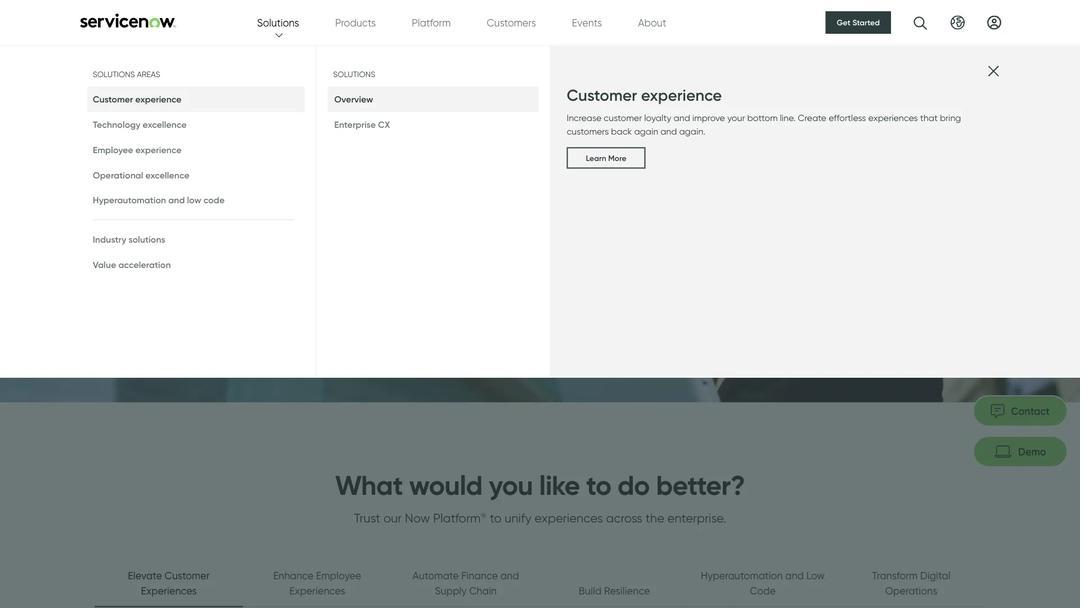 Task type: vqa. For each thing, say whether or not it's contained in the screenshot.
Customer
yes



Task type: locate. For each thing, give the bounding box(es) containing it.
more
[[609, 153, 627, 163]]

0 vertical spatial excellence
[[143, 119, 187, 130]]

solutions areas
[[93, 69, 160, 79]]

excellence up hyperautomation and low code
[[146, 169, 190, 180]]

customers
[[487, 16, 536, 29]]

enterprise
[[335, 119, 376, 130]]

and
[[674, 112, 691, 123], [661, 126, 678, 137], [168, 195, 185, 206]]

excellence
[[143, 119, 187, 130], [146, 169, 190, 180]]

and left low
[[168, 195, 185, 206]]

customer experience up technology excellence at the left of page
[[93, 94, 182, 105]]

learn more
[[586, 153, 627, 163]]

0 horizontal spatial solutions
[[93, 69, 135, 79]]

1 vertical spatial excellence
[[146, 169, 190, 180]]

customer experience
[[567, 86, 723, 105], [93, 94, 182, 105]]

experience
[[642, 86, 723, 105], [135, 94, 182, 105], [136, 144, 182, 155]]

hyperautomation and low code link
[[87, 188, 305, 213]]

code
[[204, 195, 225, 206]]

platform button
[[412, 15, 451, 30]]

experience for employee experience link
[[136, 144, 182, 155]]

employee experience
[[93, 144, 182, 155]]

get started link
[[826, 11, 892, 34]]

customers button
[[487, 15, 536, 30]]

experience down areas
[[135, 94, 182, 105]]

back
[[612, 126, 632, 137]]

value acceleration
[[93, 259, 171, 270]]

experience for customer experience link
[[135, 94, 182, 105]]

enterprise cx link
[[328, 112, 539, 137]]

customer up technology
[[93, 94, 133, 105]]

learn
[[586, 153, 607, 163]]

go to servicenow account image
[[988, 15, 1002, 30]]

cx
[[378, 119, 390, 130]]

value acceleration link
[[87, 252, 305, 277]]

and up again. at the right
[[674, 112, 691, 123]]

experience up operational excellence
[[136, 144, 182, 155]]

customer up increase
[[567, 86, 638, 105]]

customer experience up 'loyalty' on the top right of page
[[567, 86, 723, 105]]

solutions button
[[257, 15, 299, 30]]

hyperautomation
[[93, 195, 166, 206]]

industry
[[93, 234, 126, 245]]

events button
[[572, 15, 602, 30]]

1 horizontal spatial solutions
[[257, 16, 299, 29]]

customer
[[567, 86, 638, 105], [93, 94, 133, 105]]

1 vertical spatial and
[[661, 126, 678, 137]]

overview
[[335, 94, 373, 105]]

bring
[[941, 112, 962, 123]]

enterprise cx
[[335, 119, 390, 130]]

solutions for solutions popup button
[[257, 16, 299, 29]]

and down 'loyalty' on the top right of page
[[661, 126, 678, 137]]

customer experience link
[[87, 87, 305, 112]]

that
[[921, 112, 938, 123]]

0 vertical spatial and
[[674, 112, 691, 123]]

increase customer loyalty and improve your bottom line. create effortless experiences that bring customers back again and again.
[[567, 112, 962, 137]]

technology
[[93, 119, 141, 130]]

areas
[[137, 69, 160, 79]]

increase
[[567, 112, 602, 123]]

excellence up employee experience
[[143, 119, 187, 130]]

experiences
[[869, 112, 919, 123]]

servicenow image
[[79, 13, 177, 28]]

your
[[728, 112, 746, 123]]

solutions
[[257, 16, 299, 29], [93, 69, 135, 79], [333, 69, 375, 79]]



Task type: describe. For each thing, give the bounding box(es) containing it.
get started
[[838, 18, 881, 27]]

about button
[[639, 15, 667, 30]]

products button
[[335, 15, 376, 30]]

technology excellence
[[93, 119, 187, 130]]

2 vertical spatial and
[[168, 195, 185, 206]]

1 horizontal spatial customer
[[567, 86, 638, 105]]

excellence for operational excellence
[[146, 169, 190, 180]]

technology excellence link
[[87, 112, 305, 137]]

0 horizontal spatial customer
[[93, 94, 133, 105]]

0 horizontal spatial customer experience
[[93, 94, 182, 105]]

operational excellence link
[[87, 162, 305, 188]]

platform
[[412, 16, 451, 29]]

2 horizontal spatial solutions
[[333, 69, 375, 79]]

improve
[[693, 112, 726, 123]]

effortless
[[829, 112, 867, 123]]

value
[[93, 259, 116, 270]]

low
[[187, 195, 201, 206]]

customer
[[604, 112, 643, 123]]

get
[[838, 18, 851, 27]]

started
[[853, 18, 881, 27]]

again.
[[680, 126, 706, 137]]

solutions for solutions areas
[[93, 69, 135, 79]]

1 horizontal spatial customer experience
[[567, 86, 723, 105]]

loyalty
[[645, 112, 672, 123]]

overview link
[[328, 87, 539, 112]]

operational excellence
[[93, 169, 190, 180]]

solutions
[[129, 234, 165, 245]]

excellence for technology excellence
[[143, 119, 187, 130]]

events
[[572, 16, 602, 29]]

hyperautomation and low code
[[93, 195, 225, 206]]

learn more link
[[567, 147, 646, 169]]

employee
[[93, 144, 133, 155]]

line.
[[781, 112, 796, 123]]

industry solutions
[[93, 234, 165, 245]]

about
[[639, 16, 667, 29]]

experience up 'loyalty' on the top right of page
[[642, 86, 723, 105]]

products
[[335, 16, 376, 29]]

customers
[[567, 126, 609, 137]]

employee experience link
[[87, 137, 305, 162]]

create
[[799, 112, 827, 123]]

bottom
[[748, 112, 778, 123]]

industry solutions link
[[87, 227, 305, 252]]

operational
[[93, 169, 143, 180]]

again
[[635, 126, 659, 137]]

acceleration
[[118, 259, 171, 270]]



